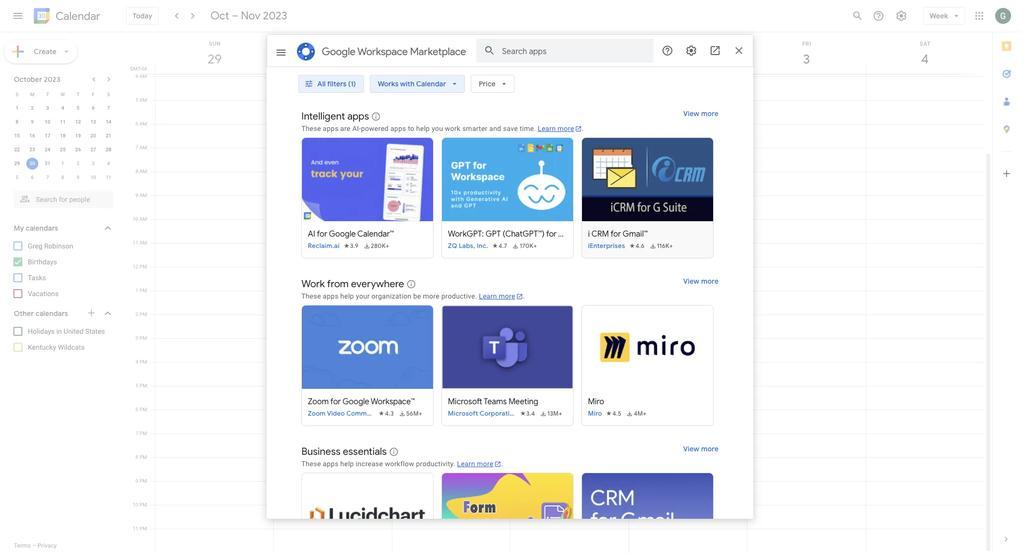Task type: describe. For each thing, give the bounding box(es) containing it.
6 am
[[135, 121, 147, 127]]

22
[[14, 147, 20, 152]]

my calendars list
[[2, 238, 123, 302]]

terms – privacy
[[14, 543, 57, 550]]

28
[[106, 147, 111, 152]]

7 pm
[[136, 431, 147, 437]]

13 element
[[87, 116, 99, 128]]

4 column header from the left
[[510, 32, 629, 74]]

25
[[60, 147, 66, 152]]

8 up 15
[[16, 119, 18, 125]]

6 for 6 am
[[135, 121, 138, 127]]

nov
[[241, 9, 260, 23]]

04
[[141, 66, 147, 72]]

30, today element
[[26, 158, 38, 170]]

2 s from the left
[[107, 92, 110, 97]]

other calendars list
[[2, 324, 123, 356]]

pm for 8 pm
[[140, 455, 147, 460]]

11 element
[[57, 116, 69, 128]]

holidays in united states
[[28, 328, 105, 336]]

november 2 element
[[72, 158, 84, 170]]

row containing 5
[[9, 171, 116, 185]]

12 for 12 pm
[[133, 264, 138, 270]]

6 for 6 pm
[[136, 407, 138, 413]]

row containing 1
[[9, 101, 116, 115]]

6 for november 6 element
[[31, 175, 34, 180]]

3 for 'november 3' element
[[92, 161, 95, 166]]

16
[[29, 133, 35, 139]]

gmt-
[[130, 66, 141, 72]]

privacy
[[38, 543, 57, 550]]

– for oct
[[232, 9, 238, 23]]

am for 7 am
[[139, 145, 147, 150]]

14 element
[[103, 116, 115, 128]]

w
[[61, 92, 65, 97]]

other
[[14, 309, 34, 318]]

pm for 5 pm
[[140, 383, 147, 389]]

oct – nov 2023
[[210, 9, 287, 23]]

11 am
[[133, 240, 147, 246]]

calendars for other calendars
[[36, 309, 68, 318]]

6 down the f
[[92, 105, 95, 111]]

1 t from the left
[[46, 92, 49, 97]]

4 for 4 pm
[[136, 360, 138, 365]]

23 element
[[26, 144, 38, 156]]

am for 6 am
[[139, 121, 147, 127]]

6 pm
[[136, 407, 147, 413]]

3 column header from the left
[[392, 32, 511, 74]]

7 am
[[135, 145, 147, 150]]

states
[[85, 328, 105, 336]]

terms link
[[14, 543, 31, 550]]

pm for 9 pm
[[140, 479, 147, 484]]

birthdays
[[28, 258, 57, 266]]

october 2023 grid
[[9, 87, 116, 185]]

pm for 6 pm
[[140, 407, 147, 413]]

8 for november 8 element
[[61, 175, 64, 180]]

october 2023
[[14, 75, 60, 84]]

5 column header from the left
[[629, 32, 748, 74]]

calendars for my calendars
[[26, 224, 58, 233]]

4 down w
[[61, 105, 64, 111]]

greg
[[28, 242, 42, 250]]

am for 11 am
[[139, 240, 147, 246]]

3 for 3 pm
[[136, 336, 138, 341]]

calendar heading
[[54, 9, 100, 23]]

7 for 7 pm
[[136, 431, 138, 437]]

29
[[14, 161, 20, 166]]

november 3 element
[[87, 158, 99, 170]]

terms
[[14, 543, 31, 550]]

28 element
[[103, 144, 115, 156]]

31 element
[[42, 158, 54, 170]]

9 for 9 pm
[[136, 479, 138, 484]]

11 for 11 am
[[133, 240, 138, 246]]

november 10 element
[[87, 172, 99, 184]]

privacy link
[[38, 543, 57, 550]]

2 pm
[[136, 312, 147, 317]]

kentucky
[[28, 344, 56, 352]]

12 for 12
[[75, 119, 81, 125]]

18
[[60, 133, 66, 139]]

november 9 element
[[72, 172, 84, 184]]

8 pm
[[136, 455, 147, 460]]

11 for the 11 "element"
[[60, 119, 66, 125]]

30
[[29, 161, 35, 166]]

18 element
[[57, 130, 69, 142]]

7 column header from the left
[[865, 32, 984, 74]]

calendar
[[56, 9, 100, 23]]

united
[[64, 328, 84, 336]]

24
[[45, 147, 50, 152]]

pm for 11 pm
[[140, 526, 147, 532]]

am for 9 am
[[139, 193, 147, 198]]

4 for november 4 element
[[107, 161, 110, 166]]

gmt-04
[[130, 66, 147, 72]]

8 for 8 am
[[135, 169, 138, 174]]

19 element
[[72, 130, 84, 142]]

grid containing gmt-04
[[127, 32, 992, 554]]

kentucky wildcats
[[28, 344, 85, 352]]

2 t from the left
[[77, 92, 80, 97]]

row containing s
[[9, 87, 116, 101]]

31
[[45, 161, 50, 166]]

0 horizontal spatial 1
[[16, 105, 18, 111]]

9 am
[[135, 193, 147, 198]]

october
[[14, 75, 42, 84]]

november 4 element
[[103, 158, 115, 170]]

holidays
[[28, 328, 55, 336]]

tasks
[[28, 274, 46, 282]]

november 8 element
[[57, 172, 69, 184]]

10 am
[[133, 217, 147, 222]]



Task type: locate. For each thing, give the bounding box(es) containing it.
other calendars button
[[2, 306, 123, 322]]

19
[[75, 133, 81, 139]]

row down w
[[9, 101, 116, 115]]

am for 4 am
[[139, 74, 147, 79]]

1 horizontal spatial 12
[[133, 264, 138, 270]]

23
[[29, 147, 35, 152]]

15
[[14, 133, 20, 139]]

6 row from the top
[[9, 157, 116, 171]]

9 up 16
[[31, 119, 34, 125]]

30 cell
[[25, 157, 40, 171]]

november 1 element
[[57, 158, 69, 170]]

7 up 14
[[107, 105, 110, 111]]

5 pm from the top
[[140, 360, 147, 365]]

calendars up in
[[36, 309, 68, 318]]

12
[[75, 119, 81, 125], [133, 264, 138, 270]]

12 pm from the top
[[140, 526, 147, 532]]

row down 25 'element'
[[9, 157, 116, 171]]

5 down 4 pm
[[136, 383, 138, 389]]

– right oct
[[232, 9, 238, 23]]

grid
[[127, 32, 992, 554]]

row up 18
[[9, 115, 116, 129]]

4 row from the top
[[9, 129, 116, 143]]

6 down 5 pm
[[136, 407, 138, 413]]

t
[[46, 92, 49, 97], [77, 92, 80, 97]]

22 element
[[11, 144, 23, 156]]

row group
[[9, 101, 116, 185]]

0 vertical spatial 2
[[31, 105, 34, 111]]

9 up 10 am
[[135, 193, 138, 198]]

2 pm from the top
[[140, 288, 147, 294]]

am up 7 am
[[139, 121, 147, 127]]

0 horizontal spatial s
[[16, 92, 19, 97]]

2 vertical spatial 2
[[136, 312, 138, 317]]

my calendars button
[[2, 221, 123, 236]]

1 horizontal spatial 2023
[[263, 9, 287, 23]]

row down november 1 element
[[9, 171, 116, 185]]

column header
[[155, 32, 274, 74], [273, 32, 392, 74], [392, 32, 511, 74], [510, 32, 629, 74], [629, 32, 748, 74], [747, 32, 866, 74], [865, 32, 984, 74]]

10 pm
[[133, 503, 147, 508]]

calendars inside my calendars dropdown button
[[26, 224, 58, 233]]

3 down 27 element
[[92, 161, 95, 166]]

today button
[[126, 7, 159, 25]]

row down 18 element
[[9, 143, 116, 157]]

row containing 8
[[9, 115, 116, 129]]

row up the 11 "element"
[[9, 87, 116, 101]]

1 horizontal spatial t
[[77, 92, 80, 97]]

– right terms
[[32, 543, 36, 550]]

my calendars
[[14, 224, 58, 233]]

10 for 10 pm
[[133, 503, 138, 508]]

26 element
[[72, 144, 84, 156]]

pm up 9 pm at the left
[[140, 455, 147, 460]]

4 up 5 pm
[[136, 360, 138, 365]]

7 for 7 am
[[135, 145, 138, 150]]

today
[[133, 11, 152, 20]]

1 vertical spatial 12
[[133, 264, 138, 270]]

11 for 11 pm
[[133, 526, 138, 532]]

11 pm
[[133, 526, 147, 532]]

1 horizontal spatial –
[[232, 9, 238, 23]]

7 for november 7 element
[[46, 175, 49, 180]]

pm up 5 pm
[[140, 360, 147, 365]]

9 up '10 pm'
[[136, 479, 138, 484]]

wildcats
[[58, 344, 85, 352]]

2023 right nov
[[263, 9, 287, 23]]

1 horizontal spatial 3
[[92, 161, 95, 166]]

8 am from the top
[[139, 240, 147, 246]]

row containing 22
[[9, 143, 116, 157]]

1 vertical spatial –
[[32, 543, 36, 550]]

2 down m
[[31, 105, 34, 111]]

2 horizontal spatial 1
[[136, 288, 138, 294]]

calendars up greg
[[26, 224, 58, 233]]

4 pm from the top
[[140, 336, 147, 341]]

0 vertical spatial –
[[232, 9, 238, 23]]

other calendars
[[14, 309, 68, 318]]

november 11 element
[[103, 172, 115, 184]]

6 down 30, today element
[[31, 175, 34, 180]]

t left w
[[46, 92, 49, 97]]

10 up the 11 pm
[[133, 503, 138, 508]]

2 down 1 pm
[[136, 312, 138, 317]]

row
[[9, 87, 116, 101], [9, 101, 116, 115], [9, 115, 116, 129], [9, 129, 116, 143], [9, 143, 116, 157], [9, 157, 116, 171], [9, 171, 116, 185]]

5 for 5 pm
[[136, 383, 138, 389]]

3 row from the top
[[9, 115, 116, 129]]

16 element
[[26, 130, 38, 142]]

4 am from the top
[[139, 145, 147, 150]]

7 up 8 pm
[[136, 431, 138, 437]]

5 down 29 element on the top
[[16, 175, 18, 180]]

11 up 18
[[60, 119, 66, 125]]

1 pm from the top
[[140, 264, 147, 270]]

f
[[92, 92, 95, 97]]

21
[[106, 133, 111, 139]]

10 element
[[42, 116, 54, 128]]

1 vertical spatial 2
[[77, 161, 79, 166]]

pm for 7 pm
[[140, 431, 147, 437]]

2 down 26 element
[[77, 161, 79, 166]]

9 pm from the top
[[140, 455, 147, 460]]

8 down november 1 element
[[61, 175, 64, 180]]

1 for 1 pm
[[136, 288, 138, 294]]

1 horizontal spatial 1
[[61, 161, 64, 166]]

1 horizontal spatial s
[[107, 92, 110, 97]]

am for 10 am
[[139, 217, 147, 222]]

main drawer image
[[12, 10, 24, 22]]

4 down gmt-
[[135, 74, 138, 79]]

5 for november 5 element
[[16, 175, 18, 180]]

26
[[75, 147, 81, 152]]

1 vertical spatial calendars
[[36, 309, 68, 318]]

0 vertical spatial 12
[[75, 119, 81, 125]]

1 pm
[[136, 288, 147, 294]]

0 vertical spatial calendars
[[26, 224, 58, 233]]

12 element
[[72, 116, 84, 128]]

pm down 1 pm
[[140, 312, 147, 317]]

4 pm
[[136, 360, 147, 365]]

pm down '10 pm'
[[140, 526, 147, 532]]

pm down 9 pm at the left
[[140, 503, 147, 508]]

9 pm
[[136, 479, 147, 484]]

2 vertical spatial 1
[[136, 288, 138, 294]]

0 horizontal spatial 2023
[[44, 75, 60, 84]]

pm for 10 pm
[[140, 503, 147, 508]]

t left the f
[[77, 92, 80, 97]]

3
[[46, 105, 49, 111], [92, 161, 95, 166], [136, 336, 138, 341]]

pm for 4 pm
[[140, 360, 147, 365]]

1
[[16, 105, 18, 111], [61, 161, 64, 166], [136, 288, 138, 294]]

0 horizontal spatial 2
[[31, 105, 34, 111]]

1 horizontal spatial 2
[[77, 161, 79, 166]]

oct
[[210, 9, 229, 23]]

row up 25
[[9, 129, 116, 143]]

24 element
[[42, 144, 54, 156]]

1 down 25 'element'
[[61, 161, 64, 166]]

november 5 element
[[11, 172, 23, 184]]

3 up 10 element in the left of the page
[[46, 105, 49, 111]]

8 am
[[135, 169, 147, 174]]

am down 9 am
[[139, 217, 147, 222]]

29 element
[[11, 158, 23, 170]]

0 horizontal spatial 12
[[75, 119, 81, 125]]

2 column header from the left
[[273, 32, 392, 74]]

am down 6 am
[[139, 145, 147, 150]]

am down 8 am
[[139, 193, 147, 198]]

9
[[31, 119, 34, 125], [77, 175, 79, 180], [135, 193, 138, 198], [136, 479, 138, 484]]

5 am from the top
[[139, 169, 147, 174]]

2 for 2 pm
[[136, 312, 138, 317]]

11 inside november 11 element
[[106, 175, 111, 180]]

9 down the november 2 element
[[77, 175, 79, 180]]

1 vertical spatial 1
[[61, 161, 64, 166]]

3 pm
[[136, 336, 147, 341]]

10 up 11 am
[[133, 217, 138, 222]]

4 for 4 am
[[135, 74, 138, 79]]

calendar element
[[32, 6, 100, 28]]

1 column header from the left
[[155, 32, 274, 74]]

10 up '17'
[[45, 119, 50, 125]]

6 pm from the top
[[140, 383, 147, 389]]

in
[[56, 328, 62, 336]]

4
[[135, 74, 138, 79], [61, 105, 64, 111], [107, 161, 110, 166], [136, 360, 138, 365]]

7 down 31 element
[[46, 175, 49, 180]]

–
[[232, 9, 238, 23], [32, 543, 36, 550]]

1 down '12 pm'
[[136, 288, 138, 294]]

2 horizontal spatial 3
[[136, 336, 138, 341]]

8 down 7 am
[[135, 169, 138, 174]]

1 vertical spatial 2023
[[44, 75, 60, 84]]

pm down 5 pm
[[140, 407, 147, 413]]

9 for 9 am
[[135, 193, 138, 198]]

m
[[30, 92, 34, 97]]

pm up 2 pm
[[140, 288, 147, 294]]

pm down 2 pm
[[140, 336, 147, 341]]

– for terms
[[32, 543, 36, 550]]

robinson
[[44, 242, 73, 250]]

pm for 1 pm
[[140, 288, 147, 294]]

2 horizontal spatial 2
[[136, 312, 138, 317]]

5 up 6 am
[[135, 97, 138, 103]]

12 down 11 am
[[133, 264, 138, 270]]

12 up 19
[[75, 119, 81, 125]]

my
[[14, 224, 24, 233]]

pm up 1 pm
[[140, 264, 147, 270]]

None search field
[[0, 187, 123, 209]]

11 down november 4 element
[[106, 175, 111, 180]]

10 down 'november 3' element
[[90, 175, 96, 180]]

calendars inside "other calendars" "dropdown button"
[[36, 309, 68, 318]]

s left m
[[16, 92, 19, 97]]

11
[[60, 119, 66, 125], [106, 175, 111, 180], [133, 240, 138, 246], [133, 526, 138, 532]]

3 am from the top
[[139, 121, 147, 127]]

0 horizontal spatial –
[[32, 543, 36, 550]]

11 down '10 pm'
[[133, 526, 138, 532]]

8 pm from the top
[[140, 431, 147, 437]]

25 element
[[57, 144, 69, 156]]

row containing 29
[[9, 157, 116, 171]]

1 up 15
[[16, 105, 18, 111]]

4 down 28 "element" at top
[[107, 161, 110, 166]]

am
[[139, 74, 147, 79], [139, 97, 147, 103], [139, 121, 147, 127], [139, 145, 147, 150], [139, 169, 147, 174], [139, 193, 147, 198], [139, 217, 147, 222], [139, 240, 147, 246]]

11 down 10 am
[[133, 240, 138, 246]]

4 am
[[135, 74, 147, 79]]

2023 right october
[[44, 75, 60, 84]]

pm for 2 pm
[[140, 312, 147, 317]]

6
[[92, 105, 95, 111], [135, 121, 138, 127], [31, 175, 34, 180], [136, 407, 138, 413]]

row group containing 1
[[9, 101, 116, 185]]

pm
[[140, 264, 147, 270], [140, 288, 147, 294], [140, 312, 147, 317], [140, 336, 147, 341], [140, 360, 147, 365], [140, 383, 147, 389], [140, 407, 147, 413], [140, 431, 147, 437], [140, 455, 147, 460], [140, 479, 147, 484], [140, 503, 147, 508], [140, 526, 147, 532]]

2 am from the top
[[139, 97, 147, 103]]

10 for 10 am
[[133, 217, 138, 222]]

am down 7 am
[[139, 169, 147, 174]]

8
[[16, 119, 18, 125], [135, 169, 138, 174], [61, 175, 64, 180], [136, 455, 138, 460]]

12 inside grid
[[133, 264, 138, 270]]

10 for 10 element in the left of the page
[[45, 119, 50, 125]]

2 row from the top
[[9, 101, 116, 115]]

tab list
[[993, 32, 1020, 526]]

12 pm
[[133, 264, 147, 270]]

15 element
[[11, 130, 23, 142]]

0 vertical spatial 3
[[46, 105, 49, 111]]

17 element
[[42, 130, 54, 142]]

7 am from the top
[[139, 217, 147, 222]]

am down '04'
[[139, 74, 147, 79]]

7 inside november 7 element
[[46, 175, 49, 180]]

am up 6 am
[[139, 97, 147, 103]]

7
[[107, 105, 110, 111], [135, 145, 138, 150], [46, 175, 49, 180], [136, 431, 138, 437]]

5 pm
[[136, 383, 147, 389]]

s right the f
[[107, 92, 110, 97]]

am for 5 am
[[139, 97, 147, 103]]

2023
[[263, 9, 287, 23], [44, 75, 60, 84]]

11 for november 11 element at the top left of page
[[106, 175, 111, 180]]

20 element
[[87, 130, 99, 142]]

5
[[135, 97, 138, 103], [77, 105, 79, 111], [16, 175, 18, 180], [136, 383, 138, 389]]

10 pm from the top
[[140, 479, 147, 484]]

1 for november 1 element
[[61, 161, 64, 166]]

27 element
[[87, 144, 99, 156]]

6 up 7 am
[[135, 121, 138, 127]]

13
[[90, 119, 96, 125]]

10 for the november 10 element
[[90, 175, 96, 180]]

8 for 8 pm
[[136, 455, 138, 460]]

row containing 15
[[9, 129, 116, 143]]

7 row from the top
[[9, 171, 116, 185]]

0 horizontal spatial t
[[46, 92, 49, 97]]

14
[[106, 119, 111, 125]]

pm down 8 pm
[[140, 479, 147, 484]]

1 vertical spatial 3
[[92, 161, 95, 166]]

s
[[16, 92, 19, 97], [107, 92, 110, 97]]

5 am
[[135, 97, 147, 103]]

9 for november 9 element
[[77, 175, 79, 180]]

8 up 9 pm at the left
[[136, 455, 138, 460]]

0 vertical spatial 2023
[[263, 9, 287, 23]]

5 up 12 element
[[77, 105, 79, 111]]

7 down 6 am
[[135, 145, 138, 150]]

0 vertical spatial 1
[[16, 105, 18, 111]]

pm for 3 pm
[[140, 336, 147, 341]]

2 vertical spatial 3
[[136, 336, 138, 341]]

7 pm from the top
[[140, 407, 147, 413]]

greg robinson
[[28, 242, 73, 250]]

3 down 2 pm
[[136, 336, 138, 341]]

20
[[90, 133, 96, 139]]

0 horizontal spatial 3
[[46, 105, 49, 111]]

27
[[90, 147, 96, 152]]

6 column header from the left
[[747, 32, 866, 74]]

5 row from the top
[[9, 143, 116, 157]]

17
[[45, 133, 50, 139]]

1 row from the top
[[9, 87, 116, 101]]

3 pm from the top
[[140, 312, 147, 317]]

2 for the november 2 element
[[77, 161, 79, 166]]

12 inside row
[[75, 119, 81, 125]]

2
[[31, 105, 34, 111], [77, 161, 79, 166], [136, 312, 138, 317]]

calendars
[[26, 224, 58, 233], [36, 309, 68, 318]]

november 6 element
[[26, 172, 38, 184]]

am for 8 am
[[139, 169, 147, 174]]

pm down 4 pm
[[140, 383, 147, 389]]

1 am from the top
[[139, 74, 147, 79]]

am up '12 pm'
[[139, 240, 147, 246]]

5 for 5 am
[[135, 97, 138, 103]]

21 element
[[103, 130, 115, 142]]

6 am from the top
[[139, 193, 147, 198]]

10
[[45, 119, 50, 125], [90, 175, 96, 180], [133, 217, 138, 222], [133, 503, 138, 508]]

1 s from the left
[[16, 92, 19, 97]]

pm up 8 pm
[[140, 431, 147, 437]]

11 inside "element"
[[60, 119, 66, 125]]

pm for 12 pm
[[140, 264, 147, 270]]

vacations
[[28, 290, 59, 298]]

november 7 element
[[42, 172, 54, 184]]

11 pm from the top
[[140, 503, 147, 508]]



Task type: vqa. For each thing, say whether or not it's contained in the screenshot.
1 June element
no



